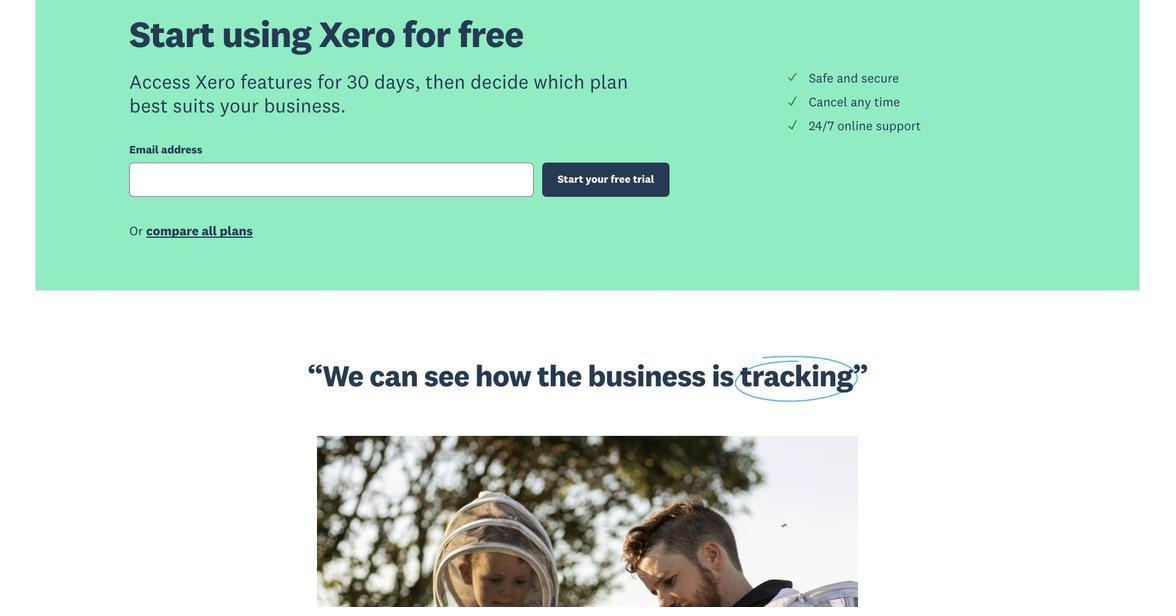 Task type: describe. For each thing, give the bounding box(es) containing it.
which
[[534, 69, 585, 94]]

tracking
[[740, 358, 853, 395]]

included image for 24/7 online support
[[788, 119, 799, 130]]

the
[[537, 358, 582, 395]]

features
[[240, 69, 313, 94]]

best
[[129, 93, 168, 117]]

or
[[129, 223, 143, 239]]

or compare all plans
[[129, 223, 253, 239]]

start your free trial
[[558, 173, 655, 186]]

cancel any time
[[809, 94, 900, 110]]

0 vertical spatial xero
[[319, 11, 395, 57]]

how
[[475, 358, 531, 395]]

for for 30
[[317, 69, 342, 94]]

0 vertical spatial free
[[458, 11, 524, 57]]

any
[[851, 94, 871, 110]]

your inside button
[[586, 173, 609, 186]]

safe
[[809, 70, 834, 86]]

xero inside access xero features for 30 days, then decide which plan best suits your business.
[[196, 69, 236, 94]]

decide
[[470, 69, 529, 94]]

your inside access xero features for 30 days, then decide which plan best suits your business.
[[220, 93, 259, 117]]

safe and secure
[[809, 70, 899, 86]]

included image for cancel any time
[[788, 96, 799, 107]]

secure
[[862, 70, 899, 86]]

24/7 online support
[[809, 118, 921, 134]]

and
[[837, 70, 858, 86]]

we can see how the business is
[[323, 358, 740, 395]]

business
[[588, 358, 706, 395]]

online
[[838, 118, 873, 134]]

compare all plans link
[[146, 223, 253, 242]]



Task type: locate. For each thing, give the bounding box(es) containing it.
start for start using xero for free
[[129, 11, 214, 57]]

0 vertical spatial start
[[129, 11, 214, 57]]

business.
[[264, 93, 346, 117]]

30
[[347, 69, 369, 94]]

0 vertical spatial your
[[220, 93, 259, 117]]

for for free
[[403, 11, 451, 57]]

cancel
[[809, 94, 848, 110]]

2 included image from the top
[[788, 119, 799, 130]]

0 horizontal spatial start
[[129, 11, 214, 57]]

included image left 24/7
[[788, 119, 799, 130]]

free inside start your free trial button
[[611, 173, 631, 186]]

1 horizontal spatial for
[[403, 11, 451, 57]]

included image
[[788, 72, 799, 83]]

start for start your free trial
[[558, 173, 583, 186]]

1 vertical spatial your
[[586, 173, 609, 186]]

access
[[129, 69, 191, 94]]

free left trial in the right of the page
[[611, 173, 631, 186]]

24/7
[[809, 118, 835, 134]]

start your free trial button
[[542, 163, 670, 197]]

is
[[712, 358, 734, 395]]

a beekeeper checks a beehive image
[[317, 437, 858, 608]]

access xero features for 30 days, then decide which plan best suits your business.
[[129, 69, 628, 117]]

for
[[403, 11, 451, 57], [317, 69, 342, 94]]

Email address text field
[[129, 163, 534, 197]]

included image
[[788, 96, 799, 107], [788, 119, 799, 130]]

for left 30
[[317, 69, 342, 94]]

all
[[202, 223, 217, 239]]

plan
[[590, 69, 628, 94]]

xero right access
[[196, 69, 236, 94]]

see
[[424, 358, 469, 395]]

support
[[876, 118, 921, 134]]

your left trial in the right of the page
[[586, 173, 609, 186]]

time
[[875, 94, 900, 110]]

for up then
[[403, 11, 451, 57]]

1 vertical spatial xero
[[196, 69, 236, 94]]

email
[[129, 142, 159, 156]]

1 horizontal spatial xero
[[319, 11, 395, 57]]

can
[[370, 358, 418, 395]]

1 included image from the top
[[788, 96, 799, 107]]

0 horizontal spatial your
[[220, 93, 259, 117]]

free up decide
[[458, 11, 524, 57]]

1 vertical spatial free
[[611, 173, 631, 186]]

0 vertical spatial for
[[403, 11, 451, 57]]

0 horizontal spatial for
[[317, 69, 342, 94]]

1 vertical spatial for
[[317, 69, 342, 94]]

start using xero for free
[[129, 11, 524, 57]]

address
[[161, 142, 203, 156]]

0 horizontal spatial free
[[458, 11, 524, 57]]

start inside button
[[558, 173, 583, 186]]

email address
[[129, 142, 203, 156]]

included image down included icon
[[788, 96, 799, 107]]

1 vertical spatial included image
[[788, 119, 799, 130]]

we
[[323, 358, 364, 395]]

free
[[458, 11, 524, 57], [611, 173, 631, 186]]

days,
[[374, 69, 421, 94]]

xero
[[319, 11, 395, 57], [196, 69, 236, 94]]

your
[[220, 93, 259, 117], [586, 173, 609, 186]]

suits
[[173, 93, 215, 117]]

xero up 30
[[319, 11, 395, 57]]

1 horizontal spatial your
[[586, 173, 609, 186]]

1 horizontal spatial free
[[611, 173, 631, 186]]

trial
[[633, 173, 655, 186]]

for inside access xero features for 30 days, then decide which plan best suits your business.
[[317, 69, 342, 94]]

0 horizontal spatial xero
[[196, 69, 236, 94]]

start
[[129, 11, 214, 57], [558, 173, 583, 186]]

1 horizontal spatial start
[[558, 173, 583, 186]]

compare
[[146, 223, 199, 239]]

using
[[222, 11, 311, 57]]

your right suits at the top of page
[[220, 93, 259, 117]]

1 vertical spatial start
[[558, 173, 583, 186]]

plans
[[220, 223, 253, 239]]

0 vertical spatial included image
[[788, 96, 799, 107]]

then
[[426, 69, 466, 94]]



Task type: vqa. For each thing, say whether or not it's contained in the screenshot.
Or compare all plans at the top left of the page
yes



